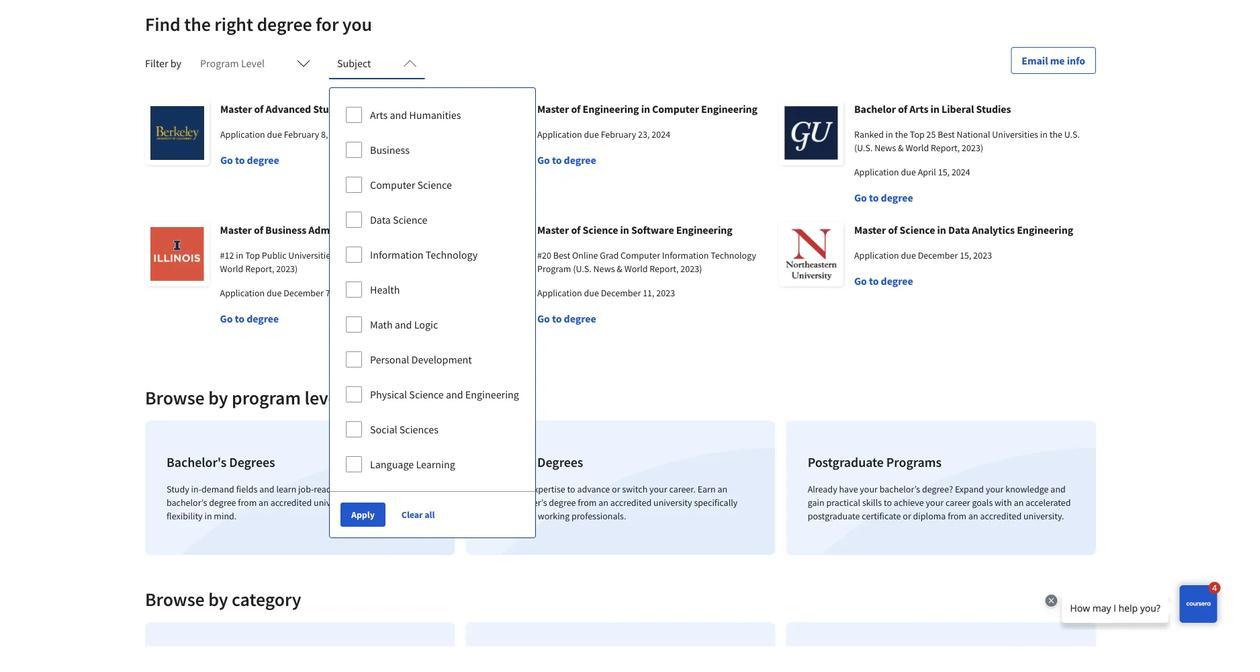 Task type: vqa. For each thing, say whether or not it's contained in the screenshot.
The Personal Development
yes



Task type: locate. For each thing, give the bounding box(es) containing it.
1 university from the left
[[314, 497, 352, 509]]

the
[[184, 12, 211, 36], [895, 128, 908, 140], [1050, 128, 1063, 140], [346, 249, 359, 261]]

go right university of california, berkeley image
[[220, 153, 233, 167]]

and left learn
[[259, 483, 275, 495]]

1 horizontal spatial 2024
[[652, 128, 671, 140]]

report,
[[931, 142, 960, 154], [245, 263, 274, 275], [650, 263, 679, 275]]

email
[[1022, 54, 1049, 67]]

business inside options list list box
[[370, 143, 410, 157]]

go to degree
[[220, 153, 279, 167], [538, 153, 596, 167], [855, 191, 914, 204], [855, 274, 914, 288], [220, 312, 279, 325], [538, 312, 596, 325]]

or
[[612, 483, 621, 495], [903, 510, 912, 522]]

bachelor's up achieve
[[880, 483, 921, 495]]

due down advanced
[[267, 128, 282, 140]]

due down master of science in data analytics engineering
[[901, 249, 916, 261]]

designed down build
[[487, 510, 523, 522]]

already have your bachelor's degree? expand your knowledge and gain practical skills to achieve your career goals with an accelerated postgraduate certificate or diploma from an accredited university.
[[808, 483, 1071, 522]]

from down career at right
[[948, 510, 967, 522]]

by right filter
[[171, 56, 181, 70]]

to down application due december 7, 2023 in the left of the page
[[235, 312, 245, 325]]

degree inside study in-demand fields and learn job-ready skills with an online bachelor's degree from an accredited university designed with flexibility in mind.
[[209, 497, 236, 509]]

world inside the #20 best online grad computer information technology program (u.s. news & world report, 2023)
[[625, 263, 648, 275]]

to down application due december 15, 2023
[[869, 274, 879, 288]]

application down ranked
[[855, 166, 899, 178]]

go right dartmouth college "image"
[[538, 153, 550, 167]]

2 vertical spatial (u.s.
[[573, 263, 592, 275]]

& up application due april 15, 2024
[[898, 142, 904, 154]]

data left analytics
[[949, 223, 970, 237]]

accredited down switch
[[611, 497, 652, 509]]

computer science
[[370, 178, 452, 191]]

february left 8,
[[284, 128, 319, 140]]

1 horizontal spatial bachelor's
[[880, 483, 921, 495]]

arts
[[910, 102, 929, 116], [370, 108, 388, 122]]

list for browse by program level
[[140, 415, 1102, 560]]

due left april
[[901, 166, 916, 178]]

1 vertical spatial designed
[[487, 510, 523, 522]]

universities down 'master of business administration (imba)'
[[288, 249, 335, 261]]

application
[[220, 128, 265, 140], [538, 128, 582, 140], [855, 166, 899, 178], [855, 249, 899, 261], [220, 287, 265, 299], [538, 287, 582, 299]]

your right have
[[860, 483, 878, 495]]

0 horizontal spatial december
[[284, 287, 324, 299]]

0 horizontal spatial world
[[220, 263, 243, 275]]

business up computer science
[[370, 143, 410, 157]]

for inside build your expertise to advance or switch your career. earn an online master's degree from an accredited university specifically designed for working professionals.
[[525, 510, 536, 522]]

study
[[313, 102, 341, 116], [167, 483, 189, 495]]

1 horizontal spatial arts
[[910, 102, 929, 116]]

2 horizontal spatial news
[[875, 142, 897, 154]]

december for master of science in software engineering
[[601, 287, 641, 299]]

due for application due december 15, 2023
[[901, 249, 916, 261]]

earn
[[698, 483, 716, 495]]

1 horizontal spatial news
[[594, 263, 615, 275]]

0 horizontal spatial february
[[284, 128, 319, 140]]

business up public
[[265, 223, 307, 237]]

subject button
[[329, 47, 425, 79]]

0 vertical spatial (u.s.
[[855, 142, 873, 154]]

0 horizontal spatial accredited
[[271, 497, 312, 509]]

list for browse by category
[[140, 617, 1102, 647]]

skills
[[338, 483, 358, 495], [863, 497, 882, 509]]

with right goals
[[995, 497, 1012, 509]]

top inside #12 in top public universities in the u.s. (u.s. news & world report, 2023)
[[245, 249, 260, 261]]

1 vertical spatial for
[[525, 510, 536, 522]]

2023
[[974, 249, 993, 261], [335, 287, 353, 299], [657, 287, 675, 299]]

(u.s. for master of business administration (imba)
[[378, 249, 397, 261]]

build your expertise to advance or switch your career. earn an online master's degree from an accredited university specifically designed for working professionals.
[[487, 483, 738, 522]]

go to degree down application due february 23, 2024
[[538, 153, 596, 167]]

accredited inside already have your bachelor's degree? expand your knowledge and gain practical skills to achieve your career goals with an accelerated postgraduate certificate or diploma from an accredited university.
[[981, 510, 1022, 522]]

2 vertical spatial by
[[208, 588, 228, 611]]

& inside the #20 best online grad computer information technology program (u.s. news & world report, 2023)
[[617, 263, 623, 275]]

apply button
[[341, 503, 386, 527]]

1 vertical spatial best
[[553, 249, 571, 261]]

2024 right 23,
[[652, 128, 671, 140]]

master for master of science in data analytics engineering
[[855, 223, 886, 237]]

list containing bachelor's degrees
[[140, 415, 1102, 560]]

master
[[220, 102, 252, 116], [538, 102, 569, 116], [220, 223, 252, 237], [538, 223, 569, 237], [855, 223, 886, 237]]

from down the advance
[[578, 497, 597, 509]]

with left 'all'
[[392, 497, 410, 509]]

1 horizontal spatial online
[[487, 497, 512, 509]]

online for master's degrees
[[487, 497, 512, 509]]

0 horizontal spatial bachelor's
[[167, 497, 207, 509]]

or inside build your expertise to advance or switch your career. earn an online master's degree from an accredited university specifically designed for working professionals.
[[612, 483, 621, 495]]

1 horizontal spatial from
[[578, 497, 597, 509]]

world inside #12 in top public universities in the u.s. (u.s. news & world report, 2023)
[[220, 263, 243, 275]]

bachelor of arts in liberal studies
[[855, 102, 1012, 116]]

news down '(imba)'
[[399, 249, 420, 261]]

university for master's degrees
[[654, 497, 692, 509]]

specifically
[[694, 497, 738, 509]]

2 horizontal spatial 2024
[[952, 166, 971, 178]]

0 vertical spatial study
[[313, 102, 341, 116]]

december
[[918, 249, 958, 261], [284, 287, 324, 299], [601, 287, 641, 299]]

from inside build your expertise to advance or switch your career. earn an online master's degree from an accredited university specifically designed for working professionals.
[[578, 497, 597, 509]]

1 vertical spatial browse
[[145, 588, 205, 611]]

report, inside #12 in top public universities in the u.s. (u.s. news & world report, 2023)
[[245, 263, 274, 275]]

technology inside the #20 best online grad computer information technology program (u.s. news & world report, 2023)
[[711, 249, 757, 261]]

1 horizontal spatial december
[[601, 287, 641, 299]]

from for master's degrees
[[578, 497, 597, 509]]

degree up mind.
[[209, 497, 236, 509]]

december left 11,
[[601, 287, 641, 299]]

master up application due december 15, 2023
[[855, 223, 886, 237]]

2023) for master of business administration (imba)
[[276, 263, 298, 275]]

accredited for master's degrees
[[611, 497, 652, 509]]

by for browse by category
[[208, 588, 228, 611]]

online for bachelor's degrees
[[390, 483, 415, 495]]

1 vertical spatial bachelor's
[[167, 497, 207, 509]]

15,
[[938, 166, 950, 178], [960, 249, 972, 261]]

december down master of science in data analytics engineering
[[918, 249, 958, 261]]

application for application due february 23, 2024
[[538, 128, 582, 140]]

skills inside study in-demand fields and learn job-ready skills with an online bachelor's degree from an accredited university designed with flexibility in mind.
[[338, 483, 358, 495]]

0 horizontal spatial (u.s.
[[378, 249, 397, 261]]

university inside study in-demand fields and learn job-ready skills with an online bachelor's degree from an accredited university designed with flexibility in mind.
[[314, 497, 352, 509]]

2023)
[[962, 142, 984, 154], [276, 263, 298, 275], [681, 263, 702, 275]]

due left 23,
[[584, 128, 599, 140]]

go to degree down application due february 8, 2024
[[220, 153, 279, 167]]

master up #20
[[538, 223, 569, 237]]

1 horizontal spatial for
[[525, 510, 536, 522]]

2023 for master of science in software engineering
[[657, 287, 675, 299]]

study in-demand fields and learn job-ready skills with an online bachelor's degree from an accredited university designed with flexibility in mind.
[[167, 483, 415, 522]]

arts and humanities
[[370, 108, 461, 122]]

arts up 25
[[910, 102, 929, 116]]

application right dartmouth college "image"
[[538, 128, 582, 140]]

diploma
[[914, 510, 946, 522]]

university down ready
[[314, 497, 352, 509]]

1 february from the left
[[284, 128, 319, 140]]

online
[[390, 483, 415, 495], [487, 497, 512, 509]]

2 list from the top
[[140, 617, 1102, 647]]

of left advanced
[[254, 102, 264, 116]]

browse
[[145, 386, 205, 410], [145, 588, 205, 611]]

universities down "studies"
[[993, 128, 1039, 140]]

west virginia university image
[[462, 222, 527, 286]]

0 vertical spatial for
[[316, 12, 339, 36]]

0 vertical spatial best
[[938, 128, 955, 140]]

or down achieve
[[903, 510, 912, 522]]

2024 down ranked in the top 25 best national universities in the u.s. (u.s. news & world report, 2023)
[[952, 166, 971, 178]]

application down #12
[[220, 287, 265, 299]]

0 horizontal spatial degrees
[[229, 454, 275, 471]]

from inside already have your bachelor's degree? expand your knowledge and gain practical skills to achieve your career goals with an accelerated postgraduate certificate or diploma from an accredited university.
[[948, 510, 967, 522]]

of
[[254, 102, 264, 116], [571, 102, 581, 116], [898, 102, 908, 116], [254, 223, 263, 237], [571, 223, 581, 237], [889, 223, 898, 237]]

and right math
[[395, 318, 412, 331]]

1 horizontal spatial data
[[949, 223, 970, 237]]

email me info button
[[1011, 47, 1097, 74]]

go
[[220, 153, 233, 167], [538, 153, 550, 167], [855, 191, 867, 204], [855, 274, 867, 288], [220, 312, 233, 325], [538, 312, 550, 325]]

master's degrees
[[487, 454, 583, 471]]

#20 best online grad computer information technology program (u.s. news & world report, 2023)
[[538, 249, 757, 275]]

1 vertical spatial online
[[487, 497, 512, 509]]

report, for master of science in software engineering
[[650, 263, 679, 275]]

with up the apply
[[359, 483, 377, 495]]

1 horizontal spatial information
[[662, 249, 709, 261]]

2023 right '7,'
[[335, 287, 353, 299]]

top left public
[[245, 249, 260, 261]]

and
[[390, 108, 407, 122], [395, 318, 412, 331], [446, 388, 463, 401], [259, 483, 275, 495], [1051, 483, 1066, 495]]

with inside already have your bachelor's degree? expand your knowledge and gain practical skills to achieve your career goals with an accelerated postgraduate certificate or diploma from an accredited university.
[[995, 497, 1012, 509]]

build
[[487, 483, 508, 495]]

go down #12
[[220, 312, 233, 325]]

filter
[[145, 56, 168, 70]]

to inside already have your bachelor's degree? expand your knowledge and gain practical skills to achieve your career goals with an accelerated postgraduate certificate or diploma from an accredited university.
[[884, 497, 892, 509]]

february
[[284, 128, 319, 140], [601, 128, 637, 140]]

science for computer science
[[418, 178, 452, 191]]

1 horizontal spatial report,
[[650, 263, 679, 275]]

0 vertical spatial &
[[898, 142, 904, 154]]

georgetown university image
[[779, 101, 844, 165]]

online down language learning on the bottom of the page
[[390, 483, 415, 495]]

2 horizontal spatial with
[[995, 497, 1012, 509]]

1 list from the top
[[140, 415, 1102, 560]]

browse by category
[[145, 588, 301, 611]]

list
[[140, 415, 1102, 560], [140, 617, 1102, 647]]

1 horizontal spatial technology
[[711, 249, 757, 261]]

1 horizontal spatial designed
[[487, 510, 523, 522]]

2 february from the left
[[601, 128, 637, 140]]

u.s. inside ranked in the top 25 best national universities in the u.s. (u.s. news & world report, 2023)
[[1065, 128, 1080, 140]]

2 vertical spatial news
[[594, 263, 615, 275]]

social sciences
[[370, 423, 439, 436]]

learn
[[276, 483, 297, 495]]

february for engineering
[[601, 128, 637, 140]]

master of business administration (imba)
[[220, 223, 411, 237]]

news for master of business administration (imba)
[[399, 249, 420, 261]]

2024 for computer
[[652, 128, 671, 140]]

for
[[316, 12, 339, 36], [525, 510, 536, 522]]

world inside ranked in the top 25 best national universities in the u.s. (u.s. news & world report, 2023)
[[906, 142, 929, 154]]

1 horizontal spatial university
[[654, 497, 692, 509]]

accredited inside build your expertise to advance or switch your career. earn an online master's degree from an accredited university specifically designed for working professionals.
[[611, 497, 652, 509]]

1 vertical spatial news
[[399, 249, 420, 261]]

0 horizontal spatial technology
[[426, 248, 478, 261]]

arts inside options list list box
[[370, 108, 388, 122]]

technology
[[426, 248, 478, 261], [711, 249, 757, 261]]

1 horizontal spatial best
[[938, 128, 955, 140]]

bachelor's
[[880, 483, 921, 495], [167, 497, 207, 509]]

of for master of science in data analytics engineering
[[889, 223, 898, 237]]

& down data science
[[422, 249, 428, 261]]

1 vertical spatial or
[[903, 510, 912, 522]]

application down program at the top left of the page
[[538, 287, 582, 299]]

1 horizontal spatial world
[[625, 263, 648, 275]]

application right university of california, berkeley image
[[220, 128, 265, 140]]

degree
[[257, 12, 312, 36], [247, 153, 279, 167], [564, 153, 596, 167], [881, 191, 914, 204], [881, 274, 914, 288], [247, 312, 279, 325], [564, 312, 596, 325], [209, 497, 236, 509], [549, 497, 576, 509]]

from
[[238, 497, 257, 509], [578, 497, 597, 509], [948, 510, 967, 522]]

report, down public
[[245, 263, 274, 275]]

0 horizontal spatial from
[[238, 497, 257, 509]]

1 degrees from the left
[[229, 454, 275, 471]]

master left advanced
[[220, 102, 252, 116]]

2 degrees from the left
[[538, 454, 583, 471]]

skills right ready
[[338, 483, 358, 495]]

1 vertical spatial skills
[[863, 497, 882, 509]]

from inside study in-demand fields and learn job-ready skills with an online bachelor's degree from an accredited university designed with flexibility in mind.
[[238, 497, 257, 509]]

degrees up "fields" on the left bottom of the page
[[229, 454, 275, 471]]

1 vertical spatial universities
[[288, 249, 335, 261]]

world down #12
[[220, 263, 243, 275]]

degree down application due february 8, 2024
[[247, 153, 279, 167]]

mind.
[[214, 510, 237, 522]]

2 horizontal spatial &
[[898, 142, 904, 154]]

news down ranked
[[875, 142, 897, 154]]

clear all
[[402, 509, 435, 521]]

1 horizontal spatial study
[[313, 102, 341, 116]]

december for master of business administration (imba)
[[284, 287, 324, 299]]

bachelor
[[855, 102, 896, 116]]

and up accelerated
[[1051, 483, 1066, 495]]

0 vertical spatial computer
[[652, 102, 699, 116]]

best inside ranked in the top 25 best national universities in the u.s. (u.s. news & world report, 2023)
[[938, 128, 955, 140]]

postgraduate
[[808, 510, 860, 522]]

expertise
[[530, 483, 566, 495]]

find the right degree for you
[[145, 12, 372, 36]]

development
[[412, 353, 472, 366]]

by
[[171, 56, 181, 70], [208, 386, 228, 410], [208, 588, 228, 611]]

to left the advance
[[567, 483, 576, 495]]

1 horizontal spatial or
[[903, 510, 912, 522]]

0 vertical spatial 15,
[[938, 166, 950, 178]]

news for master of science in software engineering
[[594, 263, 615, 275]]

1 vertical spatial &
[[422, 249, 428, 261]]

0 horizontal spatial u.s.
[[361, 249, 376, 261]]

find
[[145, 12, 181, 36]]

1 vertical spatial study
[[167, 483, 189, 495]]

knowledge
[[1006, 483, 1049, 495]]

1 horizontal spatial degrees
[[538, 454, 583, 471]]

1 horizontal spatial 2023
[[657, 287, 675, 299]]

0 horizontal spatial designed
[[354, 497, 390, 509]]

2 horizontal spatial report,
[[931, 142, 960, 154]]

2 vertical spatial &
[[617, 263, 623, 275]]

world up 11,
[[625, 263, 648, 275]]

computer inside the #20 best online grad computer information technology program (u.s. news & world report, 2023)
[[621, 249, 661, 261]]

2023) inside #12 in top public universities in the u.s. (u.s. news & world report, 2023)
[[276, 263, 298, 275]]

news inside #12 in top public universities in the u.s. (u.s. news & world report, 2023)
[[399, 249, 420, 261]]

report, inside the #20 best online grad computer information technology program (u.s. news & world report, 2023)
[[650, 263, 679, 275]]

0 vertical spatial browse
[[145, 386, 205, 410]]

technology inside options list list box
[[426, 248, 478, 261]]

0 vertical spatial skills
[[338, 483, 358, 495]]

designed inside study in-demand fields and learn job-ready skills with an online bachelor's degree from an accredited university designed with flexibility in mind.
[[354, 497, 390, 509]]

15, down master of science in data analytics engineering
[[960, 249, 972, 261]]

by for filter by
[[171, 56, 181, 70]]

master's
[[514, 497, 547, 509]]

of for master of advanced study in engineering
[[254, 102, 264, 116]]

and inside study in-demand fields and learn job-ready skills with an online bachelor's degree from an accredited university designed with flexibility in mind.
[[259, 483, 275, 495]]

university down career.
[[654, 497, 692, 509]]

february left 23,
[[601, 128, 637, 140]]

(u.s. inside #12 in top public universities in the u.s. (u.s. news & world report, 2023)
[[378, 249, 397, 261]]

1 horizontal spatial with
[[392, 497, 410, 509]]

achieve
[[894, 497, 924, 509]]

0 vertical spatial designed
[[354, 497, 390, 509]]

0 vertical spatial by
[[171, 56, 181, 70]]

2023) inside the #20 best online grad computer information technology program (u.s. news & world report, 2023)
[[681, 263, 702, 275]]

due down public
[[267, 287, 282, 299]]

1 vertical spatial (u.s.
[[378, 249, 397, 261]]

application for application due february 8, 2024
[[220, 128, 265, 140]]

best inside the #20 best online grad computer information technology program (u.s. news & world report, 2023)
[[553, 249, 571, 261]]

u.s.
[[1065, 128, 1080, 140], [361, 249, 376, 261]]

advance
[[577, 483, 610, 495]]

1 vertical spatial u.s.
[[361, 249, 376, 261]]

accredited inside study in-demand fields and learn job-ready skills with an online bachelor's degree from an accredited university designed with flexibility in mind.
[[271, 497, 312, 509]]

report, inside ranked in the top 25 best national universities in the u.s. (u.s. news & world report, 2023)
[[931, 142, 960, 154]]

1 horizontal spatial universities
[[993, 128, 1039, 140]]

your up master's
[[510, 483, 528, 495]]

0 horizontal spatial arts
[[370, 108, 388, 122]]

science down personal development
[[409, 388, 444, 401]]

level
[[305, 386, 343, 410]]

1 horizontal spatial 15,
[[960, 249, 972, 261]]

0 horizontal spatial 15,
[[938, 166, 950, 178]]

dartmouth college image
[[462, 101, 527, 165]]

university of california, berkeley image
[[145, 101, 210, 165]]

2 university from the left
[[654, 497, 692, 509]]

1 horizontal spatial top
[[910, 128, 925, 140]]

application for application due april 15, 2024
[[855, 166, 899, 178]]

& inside #12 in top public universities in the u.s. (u.s. news & world report, 2023)
[[422, 249, 428, 261]]

of for master of business administration (imba)
[[254, 223, 263, 237]]

world down 25
[[906, 142, 929, 154]]

top left 25
[[910, 128, 925, 140]]

bachelor's
[[167, 454, 227, 471]]

1 horizontal spatial u.s.
[[1065, 128, 1080, 140]]

arts down subject popup button
[[370, 108, 388, 122]]

0 horizontal spatial 2023)
[[276, 263, 298, 275]]

2024 right 8,
[[330, 128, 349, 140]]

online inside build your expertise to advance or switch your career. earn an online master's degree from an accredited university specifically designed for working professionals.
[[487, 497, 512, 509]]

master for master of engineering in computer engineering
[[538, 102, 569, 116]]

(u.s. inside the #20 best online grad computer information technology program (u.s. news & world report, 2023)
[[573, 263, 592, 275]]

1 browse from the top
[[145, 386, 205, 410]]

expand
[[955, 483, 984, 495]]

analytics
[[972, 223, 1015, 237]]

1 vertical spatial list
[[140, 617, 1102, 647]]

0 horizontal spatial best
[[553, 249, 571, 261]]

0 vertical spatial bachelor's
[[880, 483, 921, 495]]

of up application due february 23, 2024
[[571, 102, 581, 116]]

2023) for master of science in software engineering
[[681, 263, 702, 275]]

options list list box
[[330, 88, 535, 491]]

university inside build your expertise to advance or switch your career. earn an online master's degree from an accredited university specifically designed for working professionals.
[[654, 497, 692, 509]]

1 vertical spatial computer
[[370, 178, 415, 191]]

humanities
[[409, 108, 461, 122]]

science up application due december 15, 2023
[[900, 223, 936, 237]]

actions toolbar
[[330, 491, 535, 538]]

degrees for master's degrees
[[538, 454, 583, 471]]

0 vertical spatial news
[[875, 142, 897, 154]]

engineering inside options list list box
[[466, 388, 519, 401]]

bachelor's inside already have your bachelor's degree? expand your knowledge and gain practical skills to achieve your career goals with an accelerated postgraduate certificate or diploma from an accredited university.
[[880, 483, 921, 495]]

0 vertical spatial u.s.
[[1065, 128, 1080, 140]]

with
[[359, 483, 377, 495], [392, 497, 410, 509], [995, 497, 1012, 509]]

1 vertical spatial by
[[208, 386, 228, 410]]

degree down application due february 23, 2024
[[564, 153, 596, 167]]

1 vertical spatial top
[[245, 249, 260, 261]]

2023 right 11,
[[657, 287, 675, 299]]

public
[[262, 249, 287, 261]]

& down grad
[[617, 263, 623, 275]]

master's
[[487, 454, 535, 471]]

0 vertical spatial online
[[390, 483, 415, 495]]

23,
[[638, 128, 650, 140]]

best up program at the top left of the page
[[553, 249, 571, 261]]

online inside study in-demand fields and learn job-ready skills with an online bachelor's degree from an accredited university designed with flexibility in mind.
[[390, 483, 415, 495]]

degree up working
[[549, 497, 576, 509]]

2 horizontal spatial (u.s.
[[855, 142, 873, 154]]

in inside study in-demand fields and learn job-ready skills with an online bachelor's degree from an accredited university designed with flexibility in mind.
[[205, 510, 212, 522]]

liberal
[[942, 102, 975, 116]]

0 vertical spatial list
[[140, 415, 1102, 560]]

0 horizontal spatial business
[[265, 223, 307, 237]]

1 vertical spatial 15,
[[960, 249, 972, 261]]

u.s. inside #12 in top public universities in the u.s. (u.s. news & world report, 2023)
[[361, 249, 376, 261]]

0 horizontal spatial skills
[[338, 483, 358, 495]]

15, for april
[[938, 166, 950, 178]]

designed left clear
[[354, 497, 390, 509]]

december left '7,'
[[284, 287, 324, 299]]

0 horizontal spatial news
[[399, 249, 420, 261]]

0 horizontal spatial or
[[612, 483, 621, 495]]

25
[[927, 128, 936, 140]]

1 horizontal spatial february
[[601, 128, 637, 140]]

0 horizontal spatial online
[[390, 483, 415, 495]]

universities inside #12 in top public universities in the u.s. (u.s. news & world report, 2023)
[[288, 249, 335, 261]]

2 horizontal spatial 2023
[[974, 249, 993, 261]]

0 horizontal spatial report,
[[245, 263, 274, 275]]

subject
[[337, 56, 371, 70]]

data down computer science
[[370, 213, 391, 226]]

degrees up expertise
[[538, 454, 583, 471]]

online down build
[[487, 497, 512, 509]]

accredited down goals
[[981, 510, 1022, 522]]

2 vertical spatial computer
[[621, 249, 661, 261]]

degree?
[[923, 483, 953, 495]]

information technology
[[370, 248, 478, 261]]

2024
[[330, 128, 349, 140], [652, 128, 671, 140], [952, 166, 971, 178]]

2 browse from the top
[[145, 588, 205, 611]]

study left in-
[[167, 483, 189, 495]]

go to degree down application due april 15, 2024
[[855, 191, 914, 204]]

0 horizontal spatial top
[[245, 249, 260, 261]]

1 horizontal spatial skills
[[863, 497, 882, 509]]

switch
[[622, 483, 648, 495]]

news inside the #20 best online grad computer information technology program (u.s. news & world report, 2023)
[[594, 263, 615, 275]]

news down grad
[[594, 263, 615, 275]]



Task type: describe. For each thing, give the bounding box(es) containing it.
your right switch
[[650, 483, 668, 495]]

1 vertical spatial business
[[265, 223, 307, 237]]

national
[[957, 128, 991, 140]]

gain
[[808, 497, 825, 509]]

top inside ranked in the top 25 best national universities in the u.s. (u.s. news & world report, 2023)
[[910, 128, 925, 140]]

due for application due february 23, 2024
[[584, 128, 599, 140]]

by for browse by program level
[[208, 386, 228, 410]]

application due december 11, 2023
[[538, 287, 675, 299]]

postgraduate
[[808, 454, 884, 471]]

ranked in the top 25 best national universities in the u.s. (u.s. news & world report, 2023)
[[855, 128, 1080, 154]]

go to degree down application due december 7, 2023 in the left of the page
[[220, 312, 279, 325]]

university.
[[1024, 510, 1065, 522]]

university for bachelor's degrees
[[314, 497, 352, 509]]

science for data science
[[393, 213, 428, 226]]

right
[[215, 12, 253, 36]]

email me info
[[1022, 54, 1086, 67]]

(imba)
[[381, 223, 411, 237]]

to down application due april 15, 2024
[[869, 191, 879, 204]]

filter by
[[145, 56, 181, 70]]

degree right right at the left top of page
[[257, 12, 312, 36]]

advanced
[[266, 102, 311, 116]]

& for master of science in software engineering
[[617, 263, 623, 275]]

health
[[370, 283, 400, 296]]

grad
[[600, 249, 619, 261]]

degree down application due april 15, 2024
[[881, 191, 914, 204]]

and down development
[[446, 388, 463, 401]]

universities inside ranked in the top 25 best national universities in the u.s. (u.s. news & world report, 2023)
[[993, 128, 1039, 140]]

master for master of advanced study in engineering
[[220, 102, 252, 116]]

application due february 23, 2024
[[538, 128, 671, 140]]

to down application due february 8, 2024
[[235, 153, 245, 167]]

postgraduate programs
[[808, 454, 942, 471]]

2 horizontal spatial december
[[918, 249, 958, 261]]

data inside options list list box
[[370, 213, 391, 226]]

program
[[232, 386, 301, 410]]

0 horizontal spatial for
[[316, 12, 339, 36]]

study inside study in-demand fields and learn job-ready skills with an online bachelor's degree from an accredited university designed with flexibility in mind.
[[167, 483, 189, 495]]

skills inside already have your bachelor's degree? expand your knowledge and gain practical skills to achieve your career goals with an accelerated postgraduate certificate or diploma from an accredited university.
[[863, 497, 882, 509]]

practical
[[827, 497, 861, 509]]

bachelor's degrees
[[167, 454, 275, 471]]

world for master of science in software engineering
[[625, 263, 648, 275]]

career
[[946, 497, 971, 509]]

due for application due december 7, 2023
[[267, 287, 282, 299]]

to inside build your expertise to advance or switch your career. earn an online master's degree from an accredited university specifically designed for working professionals.
[[567, 483, 576, 495]]

the inside #12 in top public universities in the u.s. (u.s. news & world report, 2023)
[[346, 249, 359, 261]]

ready
[[314, 483, 336, 495]]

go to degree down application due december 15, 2023
[[855, 274, 914, 288]]

8,
[[321, 128, 328, 140]]

clear
[[402, 509, 423, 521]]

language learning
[[370, 458, 455, 471]]

university of illinois at urbana-champaign image
[[145, 222, 209, 286]]

logic
[[414, 318, 438, 331]]

& for master of business administration (imba)
[[422, 249, 428, 261]]

your up goals
[[986, 483, 1004, 495]]

news inside ranked in the top 25 best national universities in the u.s. (u.s. news & world report, 2023)
[[875, 142, 897, 154]]

information inside options list list box
[[370, 248, 424, 261]]

to down program at the top left of the page
[[552, 312, 562, 325]]

or inside already have your bachelor's degree? expand your knowledge and gain practical skills to achieve your career goals with an accelerated postgraduate certificate or diploma from an accredited university.
[[903, 510, 912, 522]]

april
[[918, 166, 937, 178]]

ranked
[[855, 128, 884, 140]]

studies
[[977, 102, 1012, 116]]

computer for #20 best online grad computer information technology program (u.s. news & world report, 2023)
[[621, 249, 661, 261]]

go down application due april 15, 2024
[[855, 191, 867, 204]]

certificate
[[862, 510, 901, 522]]

computer inside options list list box
[[370, 178, 415, 191]]

master of engineering in computer engineering
[[538, 102, 758, 116]]

due for application due february 8, 2024
[[267, 128, 282, 140]]

degree down application due december 7, 2023 in the left of the page
[[247, 312, 279, 325]]

7,
[[326, 287, 333, 299]]

learning
[[416, 458, 455, 471]]

due for application due april 15, 2024
[[901, 166, 916, 178]]

11,
[[643, 287, 655, 299]]

language
[[370, 458, 414, 471]]

of for master of science in software engineering
[[571, 223, 581, 237]]

flexibility
[[167, 510, 203, 522]]

data science
[[370, 213, 428, 226]]

application due december 15, 2023
[[855, 249, 993, 261]]

and inside already have your bachelor's degree? expand your knowledge and gain practical skills to achieve your career goals with an accelerated postgraduate certificate or diploma from an accredited university.
[[1051, 483, 1066, 495]]

category
[[232, 588, 301, 611]]

accredited for bachelor's degrees
[[271, 497, 312, 509]]

application due december 7, 2023
[[220, 287, 353, 299]]

math
[[370, 318, 393, 331]]

0 horizontal spatial with
[[359, 483, 377, 495]]

have
[[840, 483, 858, 495]]

go to degree down application due december 11, 2023
[[538, 312, 596, 325]]

master of advanced study in engineering
[[220, 102, 410, 116]]

go down program at the top left of the page
[[538, 312, 550, 325]]

application for application due december 15, 2023
[[855, 249, 899, 261]]

designed inside build your expertise to advance or switch your career. earn an online master's degree from an accredited university specifically designed for working professionals.
[[487, 510, 523, 522]]

report, for master of business administration (imba)
[[245, 263, 274, 275]]

of for master of engineering in computer engineering
[[571, 102, 581, 116]]

computer for master of engineering in computer engineering
[[652, 102, 699, 116]]

browse for browse by category
[[145, 588, 205, 611]]

degree inside build your expertise to advance or switch your career. earn an online master's degree from an accredited university specifically designed for working professionals.
[[549, 497, 576, 509]]

already
[[808, 483, 838, 495]]

social
[[370, 423, 397, 436]]

browse for browse by program level
[[145, 386, 205, 410]]

from for bachelor's degrees
[[238, 497, 257, 509]]

clear all button
[[396, 503, 440, 527]]

programs
[[887, 454, 942, 471]]

me
[[1051, 54, 1065, 67]]

15, for december
[[960, 249, 972, 261]]

your down degree?
[[926, 497, 944, 509]]

professionals.
[[572, 510, 627, 522]]

personal
[[370, 353, 409, 366]]

to down application due february 23, 2024
[[552, 153, 562, 167]]

of for bachelor of arts in liberal studies
[[898, 102, 908, 116]]

master for master of science in software engineering
[[538, 223, 569, 237]]

browse by program level
[[145, 386, 343, 410]]

master for master of business administration (imba)
[[220, 223, 252, 237]]

you
[[342, 12, 372, 36]]

information inside the #20 best online grad computer information technology program (u.s. news & world report, 2023)
[[662, 249, 709, 261]]

february for advanced
[[284, 128, 319, 140]]

application for application due december 7, 2023
[[220, 287, 265, 299]]

in-
[[191, 483, 202, 495]]

application due april 15, 2024
[[855, 166, 971, 178]]

sciences
[[400, 423, 439, 436]]

science for physical science and engineering
[[409, 388, 444, 401]]

science up grad
[[583, 223, 618, 237]]

go right northeastern university image
[[855, 274, 867, 288]]

bachelor's inside study in-demand fields and learn job-ready skills with an online bachelor's degree from an accredited university designed with flexibility in mind.
[[167, 497, 207, 509]]

fields
[[236, 483, 258, 495]]

degree down application due december 11, 2023
[[564, 312, 596, 325]]

job-
[[298, 483, 314, 495]]

& inside ranked in the top 25 best national universities in the u.s. (u.s. news & world report, 2023)
[[898, 142, 904, 154]]

software
[[632, 223, 674, 237]]

(u.s. inside ranked in the top 25 best national universities in the u.s. (u.s. news & world report, 2023)
[[855, 142, 873, 154]]

administration
[[309, 223, 379, 237]]

#12
[[220, 249, 234, 261]]

program
[[538, 263, 571, 275]]

apply
[[351, 509, 375, 521]]

(u.s. for master of science in software engineering
[[573, 263, 592, 275]]

#20
[[538, 249, 552, 261]]

and left humanities
[[390, 108, 407, 122]]

northeastern university image
[[779, 222, 844, 286]]

2023 for master of business administration (imba)
[[335, 287, 353, 299]]

physical
[[370, 388, 407, 401]]

application for application due december 11, 2023
[[538, 287, 582, 299]]

due for application due december 11, 2023
[[584, 287, 599, 299]]

2024 for in
[[330, 128, 349, 140]]

application due february 8, 2024
[[220, 128, 349, 140]]

info
[[1067, 54, 1086, 67]]

all
[[425, 509, 435, 521]]

#12 in top public universities in the u.s. (u.s. news & world report, 2023)
[[220, 249, 428, 275]]

degree down application due december 15, 2023
[[881, 274, 914, 288]]

demand
[[202, 483, 234, 495]]

master of science in software engineering
[[538, 223, 733, 237]]

accelerated
[[1026, 497, 1071, 509]]

world for master of business administration (imba)
[[220, 263, 243, 275]]

math and logic
[[370, 318, 438, 331]]

degrees for bachelor's degrees
[[229, 454, 275, 471]]

working
[[538, 510, 570, 522]]

career.
[[669, 483, 696, 495]]

2023) inside ranked in the top 25 best national universities in the u.s. (u.s. news & world report, 2023)
[[962, 142, 984, 154]]



